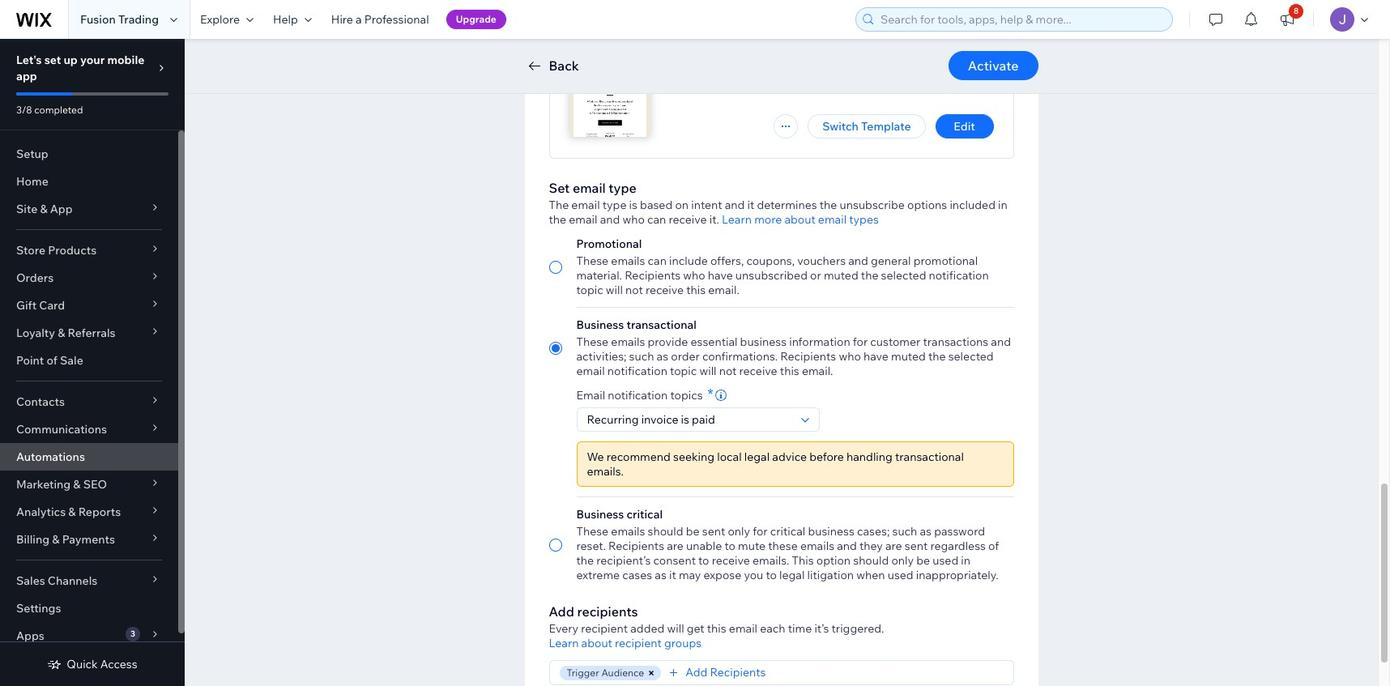 Task type: vqa. For each thing, say whether or not it's contained in the screenshot.
template
yes



Task type: locate. For each thing, give the bounding box(es) containing it.
local
[[717, 450, 742, 464]]

sales
[[16, 574, 45, 588]]

to right you
[[766, 568, 777, 583]]

professional
[[364, 12, 429, 27]]

learn more about email types
[[722, 212, 879, 227]]

selected up customer
[[881, 268, 926, 283]]

are right they
[[886, 539, 902, 553]]

be up consent in the bottom of the page
[[686, 524, 700, 539]]

marketing
[[16, 477, 71, 492]]

gift card button
[[0, 292, 178, 319]]

emails. up reset.
[[587, 464, 624, 479]]

business up option
[[808, 524, 855, 539]]

critical up this
[[770, 524, 806, 539]]

1 vertical spatial should
[[853, 553, 889, 568]]

0 horizontal spatial only
[[728, 524, 750, 539]]

0 horizontal spatial about
[[581, 636, 612, 651]]

1 horizontal spatial sent
[[905, 539, 928, 553]]

0 horizontal spatial email.
[[708, 283, 740, 297]]

in right included
[[998, 198, 1008, 212]]

set
[[549, 180, 570, 196]]

edit button
[[935, 114, 994, 139]]

1 horizontal spatial for
[[853, 335, 868, 349]]

recipients
[[577, 604, 638, 620]]

email right the
[[569, 212, 598, 227]]

regardless
[[930, 539, 986, 553]]

only right 'unable'
[[728, 524, 750, 539]]

1 vertical spatial business
[[576, 507, 624, 522]]

and up promotional
[[600, 212, 620, 227]]

2 vertical spatial these
[[576, 524, 609, 539]]

muted inside business transactional these emails provide essential business information for customer transactions and activities; such as order confirmations. recipients who have muted the selected email notification topic will not receive this email.
[[891, 349, 926, 364]]

0 horizontal spatial learn
[[549, 636, 579, 651]]

selected inside business transactional these emails provide essential business information for customer transactions and activities; such as order confirmations. recipients who have muted the selected email notification topic will not receive this email.
[[948, 349, 994, 364]]

can inside promotional these emails can include offers, coupons, vouchers and general promotional material. recipients who have unsubscribed or muted the selected notification topic will not receive this email.
[[648, 254, 667, 268]]

handling
[[847, 450, 893, 464]]

recipients inside the 'business critical these emails should be sent only for critical business cases; such as password reset. recipients are unable to mute these emails and they are sent regardless of the recipient's consent to receive emails. this option should only be used in extreme cases as it may expose you to legal litigation when used inappropriately.'
[[609, 539, 664, 553]]

0 vertical spatial have
[[708, 268, 733, 283]]

0 vertical spatial selected
[[881, 268, 926, 283]]

communications button
[[0, 416, 178, 443]]

should down 'cases;'
[[853, 553, 889, 568]]

email. down 'information'
[[802, 364, 833, 378]]

reset.
[[576, 539, 606, 553]]

0 horizontal spatial should
[[648, 524, 683, 539]]

for inside the 'business critical these emails should be sent only for critical business cases; such as password reset. recipients are unable to mute these emails and they are sent regardless of the recipient's consent to receive emails. this option should only be used in extreme cases as it may expose you to legal litigation when used inappropriately.'
[[753, 524, 768, 539]]

1 vertical spatial selected
[[948, 349, 994, 364]]

emails inside business transactional these emails provide essential business information for customer transactions and activities; such as order confirmations. recipients who have muted the selected email notification topic will not receive this email.
[[611, 335, 645, 349]]

point of sale
[[16, 353, 83, 368]]

this inside promotional these emails can include offers, coupons, vouchers and general promotional material. recipients who have unsubscribed or muted the selected notification topic will not receive this email.
[[686, 283, 706, 297]]

0 vertical spatial can
[[647, 212, 666, 227]]

the left recipient's
[[576, 553, 594, 568]]

1 vertical spatial who
[[683, 268, 705, 283]]

will up *
[[700, 364, 717, 378]]

email left types
[[818, 212, 847, 227]]

0 horizontal spatial muted
[[824, 268, 859, 283]]

type left is on the top left of page
[[603, 198, 627, 212]]

and left general
[[848, 254, 868, 268]]

8
[[1294, 6, 1299, 16]]

2 vertical spatial who
[[839, 349, 861, 364]]

0 vertical spatial emails.
[[587, 464, 624, 479]]

& inside "popup button"
[[58, 326, 65, 340]]

this right get
[[707, 621, 726, 636]]

legal right local
[[744, 450, 770, 464]]

card
[[39, 298, 65, 313]]

recipients right the confirmations.
[[780, 349, 836, 364]]

fusion trading
[[80, 12, 159, 27]]

have right 'information'
[[864, 349, 889, 364]]

this down 'information'
[[780, 364, 799, 378]]

have left the unsubscribed on the top of page
[[708, 268, 733, 283]]

this
[[686, 283, 706, 297], [780, 364, 799, 378], [707, 621, 726, 636]]

recipients up cases on the left bottom
[[609, 539, 664, 553]]

contacts button
[[0, 388, 178, 416]]

0 vertical spatial business
[[740, 335, 787, 349]]

0 horizontal spatial it
[[669, 568, 676, 583]]

notification right email
[[608, 388, 668, 403]]

these up recipient's
[[576, 524, 609, 539]]

0 vertical spatial notification
[[929, 268, 989, 283]]

1 horizontal spatial selected
[[948, 349, 994, 364]]

2 vertical spatial this
[[707, 621, 726, 636]]

&
[[40, 202, 47, 216], [58, 326, 65, 340], [73, 477, 81, 492], [68, 505, 76, 519], [52, 532, 60, 547]]

learn about recipient groups link
[[549, 636, 702, 651]]

who left customer
[[839, 349, 861, 364]]

business inside the 'business critical these emails should be sent only for critical business cases; such as password reset. recipients are unable to mute these emails and they are sent regardless of the recipient's consent to receive emails. this option should only be used in extreme cases as it may expose you to legal litigation when used inappropriately.'
[[576, 507, 624, 522]]

muted inside promotional these emails can include offers, coupons, vouchers and general promotional material. recipients who have unsubscribed or muted the selected notification topic will not receive this email.
[[824, 268, 859, 283]]

sent left mute
[[702, 524, 725, 539]]

& inside popup button
[[52, 532, 60, 547]]

0 horizontal spatial business
[[740, 335, 787, 349]]

business right essential
[[740, 335, 787, 349]]

1 horizontal spatial this
[[707, 621, 726, 636]]

we recommend seeking local legal advice before handling transactional emails.
[[587, 450, 964, 479]]

this
[[792, 553, 814, 568]]

used right when
[[888, 568, 914, 583]]

email up email
[[576, 364, 605, 378]]

about inside add recipients every recipient added will get this email each time it's triggered. learn about recipient groups
[[581, 636, 612, 651]]

the email type is based on intent and it determines the unsubscribe options included in the email and who can receive it.
[[549, 198, 1008, 227]]

notification inside email notification topics *
[[608, 388, 668, 403]]

will down promotional
[[606, 283, 623, 297]]

of right regardless
[[989, 539, 999, 553]]

0 horizontal spatial transactional
[[627, 318, 697, 332]]

transactional
[[627, 318, 697, 332], [895, 450, 964, 464]]

sent left regardless
[[905, 539, 928, 553]]

1 vertical spatial legal
[[779, 568, 805, 583]]

2 horizontal spatial will
[[700, 364, 717, 378]]

the right the vouchers
[[861, 268, 879, 283]]

the inside the 'business critical these emails should be sent only for critical business cases; such as password reset. recipients are unable to mute these emails and they are sent regardless of the recipient's consent to receive emails. this option should only be used in extreme cases as it may expose you to legal litigation when used inappropriately.'
[[576, 553, 594, 568]]

password
[[934, 524, 985, 539]]

1 vertical spatial emails.
[[753, 553, 789, 568]]

type up is on the top left of page
[[609, 180, 637, 196]]

billing & payments
[[16, 532, 115, 547]]

email left each
[[729, 621, 758, 636]]

in inside "the email type is based on intent and it determines the unsubscribe options included in the email and who can receive it."
[[998, 198, 1008, 212]]

in down the password
[[961, 553, 971, 568]]

transactional right handling
[[895, 450, 964, 464]]

add inside add recipients every recipient added will get this email each time it's triggered. learn about recipient groups
[[549, 604, 574, 620]]

0 horizontal spatial in
[[961, 553, 971, 568]]

& right "billing"
[[52, 532, 60, 547]]

1 horizontal spatial legal
[[779, 568, 805, 583]]

1 vertical spatial these
[[576, 335, 609, 349]]

to left mute
[[725, 539, 736, 553]]

type inside "the email type is based on intent and it determines the unsubscribe options included in the email and who can receive it."
[[603, 198, 627, 212]]

1 horizontal spatial of
[[989, 539, 999, 553]]

add down groups
[[686, 665, 708, 680]]

1 horizontal spatial have
[[864, 349, 889, 364]]

learn up trigger at the bottom of the page
[[549, 636, 579, 651]]

1 horizontal spatial should
[[853, 553, 889, 568]]

0 vertical spatial legal
[[744, 450, 770, 464]]

email
[[576, 388, 605, 403]]

1 horizontal spatial be
[[917, 553, 930, 568]]

critical
[[627, 507, 663, 522], [770, 524, 806, 539]]

1 horizontal spatial muted
[[891, 349, 926, 364]]

will left get
[[667, 621, 684, 636]]

business inside business transactional these emails provide essential business information for customer transactions and activities; such as order confirmations. recipients who have muted the selected email notification topic will not receive this email.
[[740, 335, 787, 349]]

add recipients button
[[666, 665, 766, 680]]

be left regardless
[[917, 553, 930, 568]]

the right customer
[[928, 349, 946, 364]]

notification up transactions
[[929, 268, 989, 283]]

unsubscribe
[[840, 198, 905, 212]]

& for analytics
[[68, 505, 76, 519]]

recipients right the material.
[[625, 268, 681, 283]]

and inside business transactional these emails provide essential business information for customer transactions and activities; such as order confirmations. recipients who have muted the selected email notification topic will not receive this email.
[[991, 335, 1011, 349]]

to right consent in the bottom of the page
[[698, 553, 709, 568]]

promotional
[[576, 237, 642, 251]]

who up promotional
[[623, 212, 645, 227]]

the
[[820, 198, 837, 212], [549, 212, 566, 227], [861, 268, 879, 283], [928, 349, 946, 364], [576, 553, 594, 568]]

emails. left this
[[753, 553, 789, 568]]

as
[[657, 349, 669, 364], [920, 524, 932, 539], [655, 568, 667, 583]]

2 vertical spatial will
[[667, 621, 684, 636]]

critical up recipient's
[[627, 507, 663, 522]]

more
[[754, 212, 782, 227]]

& left reports
[[68, 505, 76, 519]]

have
[[708, 268, 733, 283], [864, 349, 889, 364]]

can left include
[[648, 254, 667, 268]]

0 vertical spatial type
[[609, 180, 637, 196]]

1 business from the top
[[576, 318, 624, 332]]

these down promotional
[[576, 254, 609, 268]]

it inside the 'business critical these emails should be sent only for critical business cases; such as password reset. recipients are unable to mute these emails and they are sent regardless of the recipient's consent to receive emails. this option should only be used in extreme cases as it may expose you to legal litigation when used inappropriately.'
[[669, 568, 676, 583]]

0 vertical spatial for
[[853, 335, 868, 349]]

& right site
[[40, 202, 47, 216]]

selected
[[881, 268, 926, 283], [948, 349, 994, 364]]

used down the password
[[933, 553, 959, 568]]

email. down offers,
[[708, 283, 740, 297]]

2 these from the top
[[576, 335, 609, 349]]

coupons,
[[747, 254, 795, 268]]

emails left provide
[[611, 335, 645, 349]]

0 horizontal spatial who
[[623, 212, 645, 227]]

switch template
[[823, 119, 911, 134]]

1 vertical spatial email.
[[802, 364, 833, 378]]

it left may at the bottom of the page
[[669, 568, 676, 583]]

these inside business transactional these emails provide essential business information for customer transactions and activities; such as order confirmations. recipients who have muted the selected email notification topic will not receive this email.
[[576, 335, 609, 349]]

0 vertical spatial transactional
[[627, 318, 697, 332]]

recommend
[[607, 450, 671, 464]]

it inside "the email type is based on intent and it determines the unsubscribe options included in the email and who can receive it."
[[747, 198, 754, 212]]

added
[[631, 621, 665, 636]]

1 horizontal spatial used
[[933, 553, 959, 568]]

audience
[[601, 667, 644, 679]]

emails up recipient's
[[611, 524, 645, 539]]

email notification topics *
[[576, 385, 714, 403]]

site & app button
[[0, 195, 178, 223]]

1 horizontal spatial not
[[719, 364, 737, 378]]

store products
[[16, 243, 97, 258]]

emails up the litigation
[[800, 539, 835, 553]]

for left these
[[753, 524, 768, 539]]

this down include
[[686, 283, 706, 297]]

switch template button
[[808, 114, 926, 139]]

1 vertical spatial be
[[917, 553, 930, 568]]

set email type
[[549, 180, 637, 196]]

the inside business transactional these emails provide essential business information for customer transactions and activities; such as order confirmations. recipients who have muted the selected email notification topic will not receive this email.
[[928, 349, 946, 364]]

3 these from the top
[[576, 524, 609, 539]]

0 vertical spatial only
[[728, 524, 750, 539]]

& left seo
[[73, 477, 81, 492]]

& for marketing
[[73, 477, 81, 492]]

add for recipients
[[549, 604, 574, 620]]

business for business critical these emails should be sent only for critical business cases; such as password reset. recipients are unable to mute these emails and they are sent regardless of the recipient's consent to receive emails. this option should only be used in extreme cases as it may expose you to legal litigation when used inappropriately.
[[576, 507, 624, 522]]

such right 'cases;'
[[892, 524, 917, 539]]

preview image
[[569, 56, 650, 137]]

0 horizontal spatial topic
[[576, 283, 603, 297]]

business up reset.
[[576, 507, 624, 522]]

mute
[[738, 539, 766, 553]]

add up every
[[549, 604, 574, 620]]

it's
[[815, 621, 829, 636]]

unsubscribed
[[736, 268, 808, 283]]

& for loyalty
[[58, 326, 65, 340]]

in
[[998, 198, 1008, 212], [961, 553, 971, 568]]

business up activities;
[[576, 318, 624, 332]]

0 vertical spatial who
[[623, 212, 645, 227]]

0 horizontal spatial for
[[753, 524, 768, 539]]

who for email
[[623, 212, 645, 227]]

topic down promotional
[[576, 283, 603, 297]]

and inside the 'business critical these emails should be sent only for critical business cases; such as password reset. recipients are unable to mute these emails and they are sent regardless of the recipient's consent to receive emails. this option should only be used in extreme cases as it may expose you to legal litigation when used inappropriately.'
[[837, 539, 857, 553]]

1 vertical spatial have
[[864, 349, 889, 364]]

1 horizontal spatial business
[[808, 524, 855, 539]]

business inside business transactional these emails provide essential business information for customer transactions and activities; such as order confirmations. recipients who have muted the selected email notification topic will not receive this email.
[[576, 318, 624, 332]]

as right cases on the left bottom
[[655, 568, 667, 583]]

3/8 completed
[[16, 104, 83, 116]]

emails down promotional
[[611, 254, 645, 268]]

transactional inside business transactional these emails provide essential business information for customer transactions and activities; such as order confirmations. recipients who have muted the selected email notification topic will not receive this email.
[[627, 318, 697, 332]]

inappropriately.
[[916, 568, 999, 583]]

and left they
[[837, 539, 857, 553]]

1 vertical spatial business
[[808, 524, 855, 539]]

such up email notification topics *
[[629, 349, 654, 364]]

only right they
[[892, 553, 914, 568]]

1 horizontal spatial it
[[747, 198, 754, 212]]

back
[[549, 58, 579, 74]]

*
[[708, 385, 714, 403]]

not right the material.
[[626, 283, 643, 297]]

1 horizontal spatial email.
[[802, 364, 833, 378]]

1 horizontal spatial in
[[998, 198, 1008, 212]]

vouchers
[[797, 254, 846, 268]]

email.
[[708, 283, 740, 297], [802, 364, 833, 378]]

of left sale
[[47, 353, 57, 368]]

1 vertical spatial notification
[[608, 364, 668, 378]]

these up email
[[576, 335, 609, 349]]

let's
[[16, 53, 42, 67]]

these for business transactional
[[576, 335, 609, 349]]

this inside add recipients every recipient added will get this email each time it's triggered. learn about recipient groups
[[707, 621, 726, 636]]

1 vertical spatial topic
[[670, 364, 697, 378]]

0 vertical spatial it
[[747, 198, 754, 212]]

for inside business transactional these emails provide essential business information for customer transactions and activities; such as order confirmations. recipients who have muted the selected email notification topic will not receive this email.
[[853, 335, 868, 349]]

1 vertical spatial will
[[700, 364, 717, 378]]

orders button
[[0, 264, 178, 292]]

Search for tools, apps, help & more... field
[[876, 8, 1167, 31]]

1 horizontal spatial about
[[785, 212, 816, 227]]

have inside promotional these emails can include offers, coupons, vouchers and general promotional material. recipients who have unsubscribed or muted the selected notification topic will not receive this email.
[[708, 268, 733, 283]]

0 vertical spatial these
[[576, 254, 609, 268]]

0 vertical spatial topic
[[576, 283, 603, 297]]

2 horizontal spatial who
[[839, 349, 861, 364]]

1 horizontal spatial who
[[683, 268, 705, 283]]

extreme
[[576, 568, 620, 583]]

email
[[573, 180, 606, 196], [571, 198, 600, 212], [569, 212, 598, 227], [818, 212, 847, 227], [576, 364, 605, 378], [729, 621, 758, 636]]

let's set up your mobile app
[[16, 53, 145, 83]]

0 vertical spatial learn
[[722, 212, 752, 227]]

0 horizontal spatial sent
[[702, 524, 725, 539]]

0 horizontal spatial such
[[629, 349, 654, 364]]

0 vertical spatial this
[[686, 283, 706, 297]]

referrals
[[68, 326, 116, 340]]

the
[[549, 198, 569, 212]]

0 vertical spatial not
[[626, 283, 643, 297]]

access
[[100, 657, 137, 672]]

as left order
[[657, 349, 669, 364]]

it left determines
[[747, 198, 754, 212]]

type for set email type
[[609, 180, 637, 196]]

0 vertical spatial will
[[606, 283, 623, 297]]

2 horizontal spatial this
[[780, 364, 799, 378]]

2 are from the left
[[886, 539, 902, 553]]

& inside "popup button"
[[40, 202, 47, 216]]

0 vertical spatial add
[[549, 604, 574, 620]]

sidebar element
[[0, 39, 185, 686]]

1 these from the top
[[576, 254, 609, 268]]

0 vertical spatial business
[[576, 318, 624, 332]]

automations link
[[0, 443, 178, 471]]

2 vertical spatial as
[[655, 568, 667, 583]]

gift
[[16, 298, 37, 313]]

1 horizontal spatial are
[[886, 539, 902, 553]]

these inside the 'business critical these emails should be sent only for critical business cases; such as password reset. recipients are unable to mute these emails and they are sent regardless of the recipient's consent to receive emails. this option should only be used in extreme cases as it may expose you to legal litigation when used inappropriately.'
[[576, 524, 609, 539]]

0 horizontal spatial selected
[[881, 268, 926, 283]]

about right more
[[785, 212, 816, 227]]

of inside point of sale link
[[47, 353, 57, 368]]

should up consent in the bottom of the page
[[648, 524, 683, 539]]

email right set
[[573, 180, 606, 196]]

topic up topics
[[670, 364, 697, 378]]

type for the email type is based on intent and it determines the unsubscribe options included in the email and who can receive it.
[[603, 198, 627, 212]]

sent
[[702, 524, 725, 539], [905, 539, 928, 553]]

who inside business transactional these emails provide essential business information for customer transactions and activities; such as order confirmations. recipients who have muted the selected email notification topic will not receive this email.
[[839, 349, 861, 364]]

muted
[[824, 268, 859, 283], [891, 349, 926, 364]]

notification up email notification topics *
[[608, 364, 668, 378]]

2 horizontal spatial to
[[766, 568, 777, 583]]

who inside "the email type is based on intent and it determines the unsubscribe options included in the email and who can receive it."
[[623, 212, 645, 227]]

legal down these
[[779, 568, 805, 583]]

2 business from the top
[[576, 507, 624, 522]]

1 horizontal spatial topic
[[670, 364, 697, 378]]

email inside add recipients every recipient added will get this email each time it's triggered. learn about recipient groups
[[729, 621, 758, 636]]

0 horizontal spatial this
[[686, 283, 706, 297]]

activities;
[[576, 349, 627, 364]]

who inside promotional these emails can include offers, coupons, vouchers and general promotional material. recipients who have unsubscribed or muted the selected notification topic will not receive this email.
[[683, 268, 705, 283]]

1 horizontal spatial such
[[892, 524, 917, 539]]

1 vertical spatial type
[[603, 198, 627, 212]]

fusion
[[80, 12, 116, 27]]

not down essential
[[719, 364, 737, 378]]

1 vertical spatial add
[[686, 665, 708, 680]]

1 vertical spatial it
[[669, 568, 676, 583]]

selected right customer
[[948, 349, 994, 364]]

& right loyalty
[[58, 326, 65, 340]]

1 horizontal spatial emails.
[[753, 553, 789, 568]]

recipients
[[625, 268, 681, 283], [780, 349, 836, 364], [609, 539, 664, 553], [710, 665, 766, 680]]

0 vertical spatial such
[[629, 349, 654, 364]]

0 horizontal spatial add
[[549, 604, 574, 620]]

notification inside promotional these emails can include offers, coupons, vouchers and general promotional material. recipients who have unsubscribed or muted the selected notification topic will not receive this email.
[[929, 268, 989, 283]]

1 vertical spatial of
[[989, 539, 999, 553]]

add for recipients
[[686, 665, 708, 680]]

0 horizontal spatial have
[[708, 268, 733, 283]]

1 horizontal spatial critical
[[770, 524, 806, 539]]

0 vertical spatial of
[[47, 353, 57, 368]]

0 vertical spatial muted
[[824, 268, 859, 283]]

email down set email type
[[571, 198, 600, 212]]

1 vertical spatial only
[[892, 553, 914, 568]]

about up trigger audience
[[581, 636, 612, 651]]

business
[[576, 318, 624, 332], [576, 507, 624, 522]]

hire a professional link
[[322, 0, 439, 39]]

transactional up provide
[[627, 318, 697, 332]]

for left customer
[[853, 335, 868, 349]]

learn right it.
[[722, 212, 752, 227]]

only
[[728, 524, 750, 539], [892, 553, 914, 568]]



Task type: describe. For each thing, give the bounding box(es) containing it.
email inside business transactional these emails provide essential business information for customer transactions and activities; such as order confirmations. recipients who have muted the selected email notification topic will not receive this email.
[[576, 364, 605, 378]]

every
[[549, 621, 579, 636]]

order
[[671, 349, 700, 364]]

the left types
[[820, 198, 837, 212]]

sales channels button
[[0, 567, 178, 595]]

loyalty & referrals
[[16, 326, 116, 340]]

help button
[[263, 0, 322, 39]]

up
[[64, 53, 78, 67]]

of inside the 'business critical these emails should be sent only for critical business cases; such as password reset. recipients are unable to mute these emails and they are sent regardless of the recipient's consent to receive emails. this option should only be used in extreme cases as it may expose you to legal litigation when used inappropriately.'
[[989, 539, 999, 553]]

this inside business transactional these emails provide essential business information for customer transactions and activities; such as order confirmations. recipients who have muted the selected email notification topic will not receive this email.
[[780, 364, 799, 378]]

receive inside the 'business critical these emails should be sent only for critical business cases; such as password reset. recipients are unable to mute these emails and they are sent regardless of the recipient's consent to receive emails. this option should only be used in extreme cases as it may expose you to legal litigation when used inappropriately.'
[[712, 553, 750, 568]]

recipient's
[[597, 553, 651, 568]]

seo
[[83, 477, 107, 492]]

reports
[[78, 505, 121, 519]]

site & app
[[16, 202, 73, 216]]

activate
[[968, 58, 1019, 74]]

recipient up the audience
[[615, 636, 662, 651]]

quick access
[[67, 657, 137, 672]]

1 horizontal spatial learn
[[722, 212, 752, 227]]

home
[[16, 174, 48, 189]]

Email notification topics field
[[582, 408, 796, 431]]

such inside the 'business critical these emails should be sent only for critical business cases; such as password reset. recipients are unable to mute these emails and they are sent regardless of the recipient's consent to receive emails. this option should only be used in extreme cases as it may expose you to legal litigation when used inappropriately.'
[[892, 524, 917, 539]]

recipient down recipients
[[581, 621, 628, 636]]

include
[[669, 254, 708, 268]]

such inside business transactional these emails provide essential business information for customer transactions and activities; such as order confirmations. recipients who have muted the selected email notification topic will not receive this email.
[[629, 349, 654, 364]]

emails. inside the 'business critical these emails should be sent only for critical business cases; such as password reset. recipients are unable to mute these emails and they are sent regardless of the recipient's consent to receive emails. this option should only be used in extreme cases as it may expose you to legal litigation when used inappropriately.'
[[753, 553, 789, 568]]

channels
[[48, 574, 98, 588]]

point
[[16, 353, 44, 368]]

for for only
[[753, 524, 768, 539]]

sales channels
[[16, 574, 98, 588]]

selected inside promotional these emails can include offers, coupons, vouchers and general promotional material. recipients who have unsubscribed or muted the selected notification topic will not receive this email.
[[881, 268, 926, 283]]

customer
[[870, 335, 921, 349]]

business for business transactional these emails provide essential business information for customer transactions and activities; such as order confirmations. recipients who have muted the selected email notification topic will not receive this email.
[[576, 318, 624, 332]]

as inside business transactional these emails provide essential business information for customer transactions and activities; such as order confirmations. recipients who have muted the selected email notification topic will not receive this email.
[[657, 349, 669, 364]]

0 vertical spatial be
[[686, 524, 700, 539]]

the down set
[[549, 212, 566, 227]]

completed
[[34, 104, 83, 116]]

marketing & seo button
[[0, 471, 178, 498]]

general
[[871, 254, 911, 268]]

legal inside "we recommend seeking local legal advice before handling transactional emails."
[[744, 450, 770, 464]]

1 are from the left
[[667, 539, 684, 553]]

and right it.
[[725, 198, 745, 212]]

set
[[44, 53, 61, 67]]

receive inside business transactional these emails provide essential business information for customer transactions and activities; such as order confirmations. recipients who have muted the selected email notification topic will not receive this email.
[[739, 364, 778, 378]]

recipients inside promotional these emails can include offers, coupons, vouchers and general promotional material. recipients who have unsubscribed or muted the selected notification topic will not receive this email.
[[625, 268, 681, 283]]

who for transactional
[[839, 349, 861, 364]]

your
[[80, 53, 105, 67]]

mobile
[[107, 53, 145, 67]]

emails. inside "we recommend seeking local legal advice before handling transactional emails."
[[587, 464, 624, 479]]

these inside promotional these emails can include offers, coupons, vouchers and general promotional material. recipients who have unsubscribed or muted the selected notification topic will not receive this email.
[[576, 254, 609, 268]]

topic inside business transactional these emails provide essential business information for customer transactions and activities; such as order confirmations. recipients who have muted the selected email notification topic will not receive this email.
[[670, 364, 697, 378]]

setup
[[16, 147, 48, 161]]

the inside promotional these emails can include offers, coupons, vouchers and general promotional material. recipients who have unsubscribed or muted the selected notification topic will not receive this email.
[[861, 268, 879, 283]]

promotional these emails can include offers, coupons, vouchers and general promotional material. recipients who have unsubscribed or muted the selected notification topic will not receive this email.
[[576, 237, 989, 297]]

recipients inside business transactional these emails provide essential business information for customer transactions and activities; such as order confirmations. recipients who have muted the selected email notification topic will not receive this email.
[[780, 349, 836, 364]]

included
[[950, 198, 996, 212]]

a
[[356, 12, 362, 27]]

emails inside promotional these emails can include offers, coupons, vouchers and general promotional material. recipients who have unsubscribed or muted the selected notification topic will not receive this email.
[[611, 254, 645, 268]]

email. inside promotional these emails can include offers, coupons, vouchers and general promotional material. recipients who have unsubscribed or muted the selected notification topic will not receive this email.
[[708, 283, 740, 297]]

upgrade
[[456, 13, 497, 25]]

notification inside business transactional these emails provide essential business information for customer transactions and activities; such as order confirmations. recipients who have muted the selected email notification topic will not receive this email.
[[608, 364, 668, 378]]

cases;
[[857, 524, 890, 539]]

store products button
[[0, 237, 178, 264]]

learn more about email types link
[[722, 212, 879, 227]]

marketing & seo
[[16, 477, 107, 492]]

site
[[16, 202, 37, 216]]

activate button
[[949, 51, 1038, 80]]

in inside the 'business critical these emails should be sent only for critical business cases; such as password reset. recipients are unable to mute these emails and they are sent regardless of the recipient's consent to receive emails. this option should only be used in extreme cases as it may expose you to legal litigation when used inappropriately.'
[[961, 553, 971, 568]]

1 vertical spatial critical
[[770, 524, 806, 539]]

seeking
[[673, 450, 715, 464]]

is
[[629, 198, 638, 212]]

essential
[[691, 335, 738, 349]]

confirmations.
[[702, 349, 778, 364]]

not inside promotional these emails can include offers, coupons, vouchers and general promotional material. recipients who have unsubscribed or muted the selected notification topic will not receive this email.
[[626, 283, 643, 297]]

1 vertical spatial as
[[920, 524, 932, 539]]

3/8
[[16, 104, 32, 116]]

consent
[[653, 553, 696, 568]]

analytics
[[16, 505, 66, 519]]

litigation
[[807, 568, 854, 583]]

help
[[273, 12, 298, 27]]

receive inside promotional these emails can include offers, coupons, vouchers and general promotional material. recipients who have unsubscribed or muted the selected notification topic will not receive this email.
[[646, 283, 684, 297]]

these for business critical
[[576, 524, 609, 539]]

& for billing
[[52, 532, 60, 547]]

options
[[907, 198, 947, 212]]

trigger
[[567, 667, 599, 679]]

can inside "the email type is based on intent and it determines the unsubscribe options included in the email and who can receive it."
[[647, 212, 666, 227]]

time
[[788, 621, 812, 636]]

will inside promotional these emails can include offers, coupons, vouchers and general promotional material. recipients who have unsubscribed or muted the selected notification topic will not receive this email.
[[606, 283, 623, 297]]

and inside promotional these emails can include offers, coupons, vouchers and general promotional material. recipients who have unsubscribed or muted the selected notification topic will not receive this email.
[[848, 254, 868, 268]]

will inside business transactional these emails provide essential business information for customer transactions and activities; such as order confirmations. recipients who have muted the selected email notification topic will not receive this email.
[[700, 364, 717, 378]]

sale
[[60, 353, 83, 368]]

on
[[675, 198, 689, 212]]

upgrade button
[[446, 10, 506, 29]]

3
[[130, 629, 135, 639]]

0 horizontal spatial used
[[888, 568, 914, 583]]

or
[[810, 268, 821, 283]]

it.
[[710, 212, 719, 227]]

advice
[[772, 450, 807, 464]]

store
[[16, 243, 45, 258]]

legal inside the 'business critical these emails should be sent only for critical business cases; such as password reset. recipients are unable to mute these emails and they are sent regardless of the recipient's consent to receive emails. this option should only be used in extreme cases as it may expose you to legal litigation when used inappropriately.'
[[779, 568, 805, 583]]

& for site
[[40, 202, 47, 216]]

transactions
[[923, 335, 989, 349]]

not inside business transactional these emails provide essential business information for customer transactions and activities; such as order confirmations. recipients who have muted the selected email notification topic will not receive this email.
[[719, 364, 737, 378]]

orders
[[16, 271, 54, 285]]

topic inside promotional these emails can include offers, coupons, vouchers and general promotional material. recipients who have unsubscribed or muted the selected notification topic will not receive this email.
[[576, 283, 603, 297]]

hire
[[331, 12, 353, 27]]

information
[[789, 335, 850, 349]]

cases
[[622, 568, 652, 583]]

recipients down add recipients every recipient added will get this email each time it's triggered. learn about recipient groups on the bottom of the page
[[710, 665, 766, 680]]

quick access button
[[47, 657, 137, 672]]

will inside add recipients every recipient added will get this email each time it's triggered. learn about recipient groups
[[667, 621, 684, 636]]

business transactional these emails provide essential business information for customer transactions and activities; such as order confirmations. recipients who have muted the selected email notification topic will not receive this email.
[[576, 318, 1011, 378]]

get
[[687, 621, 705, 636]]

0 horizontal spatial to
[[698, 553, 709, 568]]

loyalty & referrals button
[[0, 319, 178, 347]]

have inside business transactional these emails provide essential business information for customer transactions and activities; such as order confirmations. recipients who have muted the selected email notification topic will not receive this email.
[[864, 349, 889, 364]]

add recipients every recipient added will get this email each time it's triggered. learn about recipient groups
[[549, 604, 884, 651]]

app
[[50, 202, 73, 216]]

for for information
[[853, 335, 868, 349]]

business inside the 'business critical these emails should be sent only for critical business cases; such as password reset. recipients are unable to mute these emails and they are sent regardless of the recipient's consent to receive emails. this option should only be used in extreme cases as it may expose you to legal litigation when used inappropriately.'
[[808, 524, 855, 539]]

transactional inside "we recommend seeking local legal advice before handling transactional emails."
[[895, 450, 964, 464]]

before
[[810, 450, 844, 464]]

material.
[[576, 268, 622, 283]]

these
[[768, 539, 798, 553]]

receive inside "the email type is based on intent and it determines the unsubscribe options included in the email and who can receive it."
[[669, 212, 707, 227]]

they
[[860, 539, 883, 553]]

1 horizontal spatial to
[[725, 539, 736, 553]]

payments
[[62, 532, 115, 547]]

when
[[857, 568, 885, 583]]

provide
[[648, 335, 688, 349]]

0 vertical spatial critical
[[627, 507, 663, 522]]

email. inside business transactional these emails provide essential business information for customer transactions and activities; such as order confirmations. recipients who have muted the selected email notification topic will not receive this email.
[[802, 364, 833, 378]]

communications
[[16, 422, 107, 437]]

learn inside add recipients every recipient added will get this email each time it's triggered. learn about recipient groups
[[549, 636, 579, 651]]

point of sale link
[[0, 347, 178, 374]]

triggered.
[[832, 621, 884, 636]]



